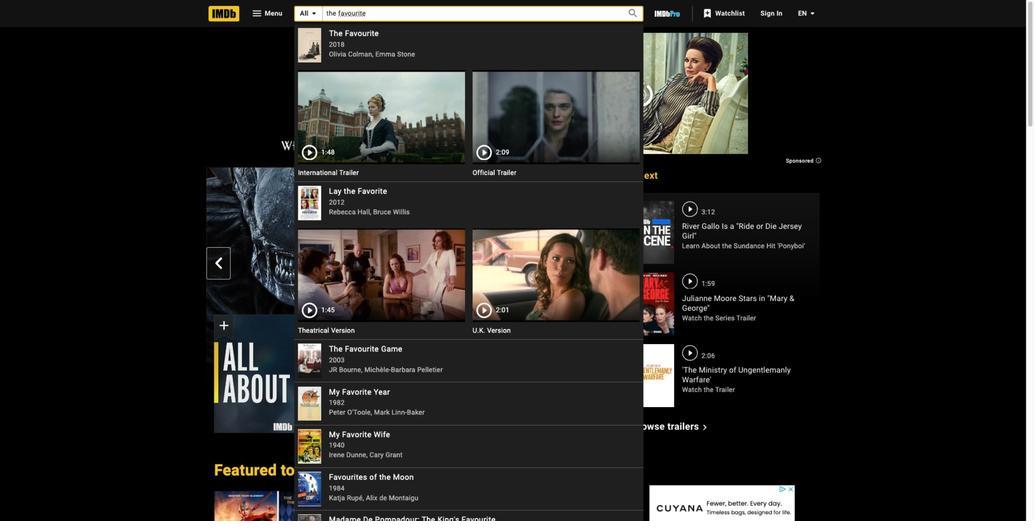 Task type: locate. For each thing, give the bounding box(es) containing it.
chevron right inline image
[[600, 258, 612, 269]]

0 vertical spatial play circle outline large inline image
[[682, 202, 698, 217]]

0 vertical spatial play circle outline inline image
[[302, 145, 317, 160]]

what horrors await you? element
[[207, 168, 618, 433]]

group
[[298, 70, 465, 164], [473, 70, 640, 164], [0, 168, 207, 433], [207, 168, 618, 433], [298, 228, 465, 322], [473, 228, 640, 322], [214, 315, 294, 433], [214, 492, 406, 522], [417, 492, 609, 522], [620, 492, 812, 522]]

all about horror in 2024 image
[[214, 315, 294, 433]]

2 play circle outline large inline image from the top
[[682, 274, 698, 289]]

international trailer image
[[298, 70, 465, 164]]

2 play circle outline inline image from the top
[[302, 303, 317, 318]]

1 horizontal spatial production art image
[[417, 492, 609, 522]]

play circle outline inline image
[[302, 145, 317, 160], [302, 303, 317, 318]]

arrow drop down image
[[807, 8, 819, 19]]

production art image
[[214, 492, 406, 522], [417, 492, 609, 522]]

0 vertical spatial play circle outline inline image
[[477, 145, 492, 160]]

what horrors await you? image
[[207, 168, 618, 400]]

2 vertical spatial play circle outline large inline image
[[682, 345, 698, 361]]

None field
[[294, 6, 644, 522]]

0 horizontal spatial production art image
[[214, 492, 406, 522]]

theatrical version image
[[298, 228, 465, 322]]

2 play circle outline inline image from the top
[[477, 303, 492, 318]]

play circle outline inline image for theatrical version image
[[302, 303, 317, 318]]

1 play circle outline inline image from the top
[[477, 145, 492, 160]]

1 play circle outline inline image from the top
[[302, 145, 317, 160]]

the ministry of ungentlemanly warfare image
[[632, 344, 675, 408]]

play circle outline large inline image
[[682, 202, 698, 217], [682, 274, 698, 289], [682, 345, 698, 361]]

editorial image image
[[620, 492, 812, 522]]

3 play circle outline large inline image from the top
[[682, 345, 698, 361]]

list box
[[294, 24, 644, 522]]

home image
[[208, 6, 240, 21]]

advertisement element
[[649, 486, 795, 522]]

submit search image
[[627, 8, 639, 19]]

official trailer image
[[473, 70, 640, 164]]

Search IMDb text field
[[323, 6, 616, 21]]

1 vertical spatial play circle outline inline image
[[477, 303, 492, 318]]

1 vertical spatial play circle outline inline image
[[302, 303, 317, 318]]

play circle outline large inline image right the ministry of ungentlemanly warfare image
[[682, 345, 698, 361]]

play circle outline large inline image right why the cast of 'ponyboi' wanted to tell river gallo's story image
[[682, 202, 698, 217]]

1 play circle outline large inline image from the top
[[682, 202, 698, 217]]

chevron left inline image
[[213, 258, 225, 269]]

1 vertical spatial play circle outline large inline image
[[682, 274, 698, 289]]

my favorite wife image
[[298, 430, 321, 464]]

play circle outline inline image for u.k. version image
[[477, 303, 492, 318]]

play circle outline large inline image right mary & george image
[[682, 274, 698, 289]]

None search field
[[294, 6, 644, 522]]

play circle outline inline image
[[477, 145, 492, 160], [477, 303, 492, 318]]

arrow drop down image
[[309, 8, 320, 19]]

madame de pompadour: the king's favourite image
[[298, 515, 321, 522]]

play circle outline large inline image for why the cast of 'ponyboi' wanted to tell river gallo's story image
[[682, 202, 698, 217]]

favourites of the moon image
[[298, 472, 321, 507]]



Task type: describe. For each thing, give the bounding box(es) containing it.
play circle outline large inline image for mary & george image
[[682, 274, 698, 289]]

lay the favorite image
[[298, 186, 321, 221]]

play circle outline inline image for international trailer image
[[302, 145, 317, 160]]

u.k. version image
[[473, 228, 640, 322]]

mary & george image
[[632, 273, 675, 336]]

sponsored content section
[[47, 0, 979, 522]]

add image
[[216, 318, 232, 334]]

watchlist image
[[702, 8, 713, 19]]

play circle outline large inline image for the ministry of ungentlemanly warfare image
[[682, 345, 698, 361]]

chevron right image
[[699, 422, 711, 433]]

menu image
[[251, 8, 263, 19]]

the favourite game image
[[298, 344, 321, 378]]

how to become a sasquatch element
[[0, 168, 207, 433]]

2 production art image from the left
[[417, 492, 609, 522]]

the favourite image
[[298, 28, 321, 63]]

my favorite year image
[[298, 387, 321, 421]]

play circle outline inline image for the official trailer image
[[477, 145, 492, 160]]

why the cast of 'ponyboi' wanted to tell river gallo's story image
[[632, 201, 675, 264]]

how to become a sasquatch image
[[0, 168, 207, 400]]

1 production art image from the left
[[214, 492, 406, 522]]



Task type: vqa. For each thing, say whether or not it's contained in the screenshot.
The Best Director win for Daniel Kwan and Daniel Scheinert
no



